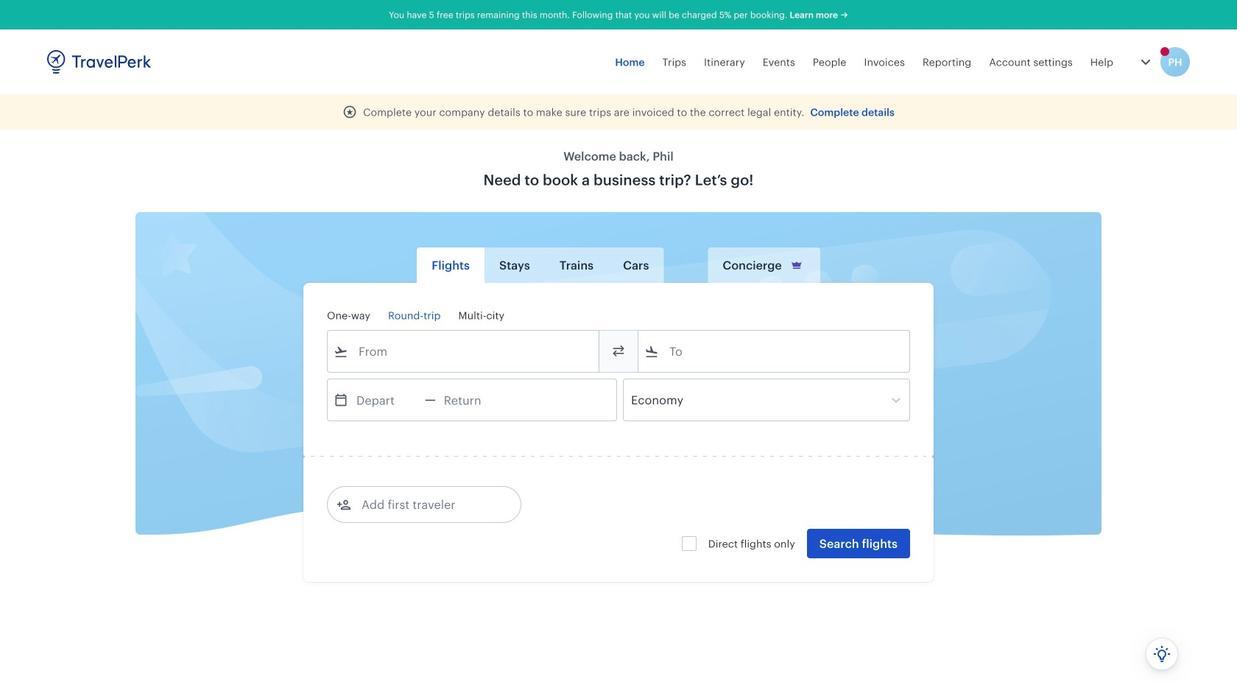 Task type: locate. For each thing, give the bounding box(es) containing it.
Add first traveler search field
[[351, 493, 505, 517]]

From search field
[[349, 340, 580, 363]]

Return text field
[[436, 379, 513, 421]]



Task type: describe. For each thing, give the bounding box(es) containing it.
To search field
[[659, 340, 891, 363]]

Depart text field
[[349, 379, 425, 421]]



